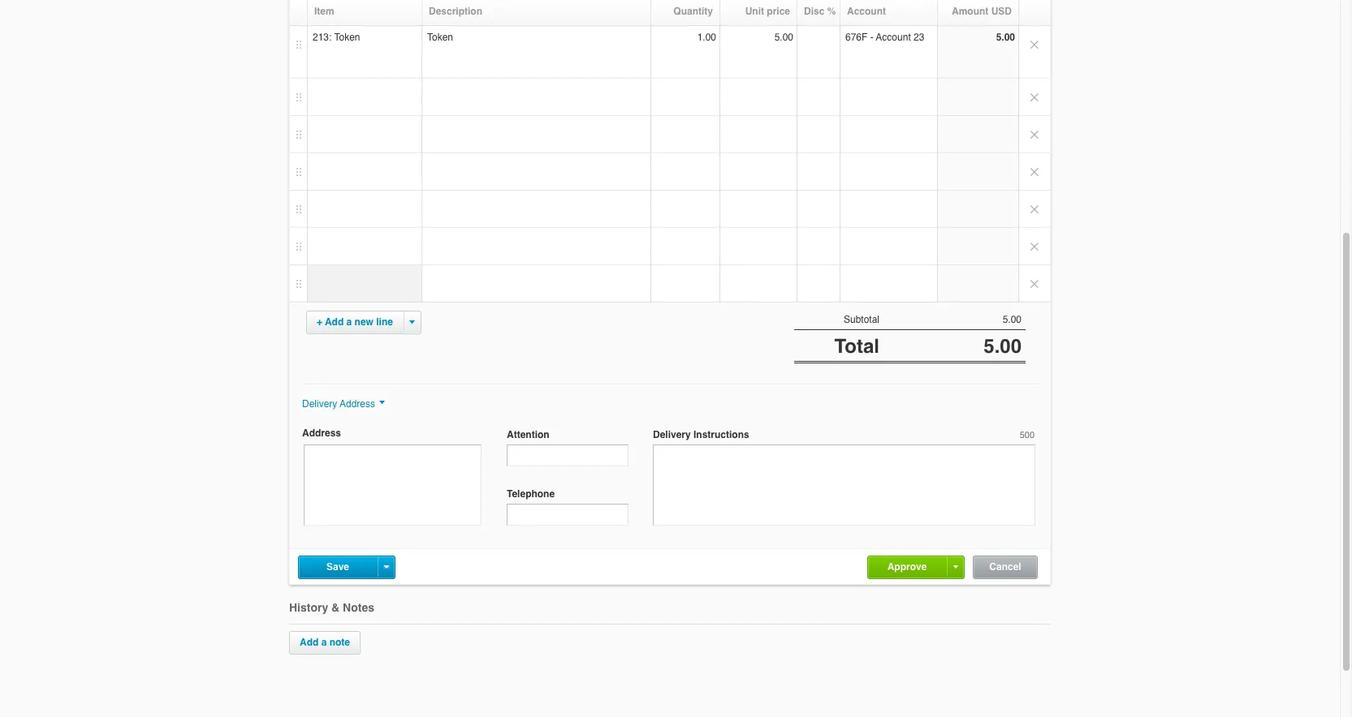 Task type: describe. For each thing, give the bounding box(es) containing it.
&
[[331, 602, 340, 615]]

history
[[289, 602, 328, 615]]

delivery address button
[[302, 399, 385, 410]]

cancel button
[[989, 562, 1021, 574]]

subtotal
[[844, 315, 880, 326]]

total
[[834, 336, 880, 358]]

save button
[[326, 562, 349, 574]]

unit
[[745, 6, 764, 17]]

1 token from the left
[[334, 32, 360, 43]]

item
[[314, 6, 334, 17]]

2 token from the left
[[427, 32, 453, 43]]

+ add a new line button
[[317, 317, 393, 328]]

approve
[[887, 562, 927, 574]]

instructions
[[694, 430, 749, 441]]

note
[[329, 638, 350, 649]]

1 vertical spatial add
[[300, 638, 319, 649]]

line
[[376, 317, 393, 328]]

add a note button
[[300, 638, 350, 649]]

Attention text field
[[507, 445, 629, 467]]

save
[[326, 562, 349, 574]]

add a note
[[300, 638, 350, 649]]

500
[[1020, 431, 1035, 441]]

new
[[355, 317, 374, 328]]

Telephone text field
[[507, 505, 629, 527]]

+ add a new line
[[317, 317, 393, 328]]

attention
[[507, 430, 550, 441]]

1 vertical spatial a
[[321, 638, 327, 649]]

%
[[827, 6, 836, 17]]

Delivery Instructions text field
[[653, 445, 1036, 527]]

usd
[[991, 6, 1012, 17]]



Task type: locate. For each thing, give the bounding box(es) containing it.
quantity
[[674, 6, 713, 17]]

0 vertical spatial a
[[346, 317, 352, 328]]

213: token
[[313, 32, 360, 43]]

0 vertical spatial delivery
[[302, 399, 337, 410]]

add
[[325, 317, 344, 328], [300, 638, 319, 649]]

5.00
[[775, 32, 793, 43], [996, 32, 1015, 43], [1003, 315, 1022, 326], [984, 336, 1022, 358]]

address
[[340, 399, 375, 410], [302, 428, 341, 440]]

1 vertical spatial delivery
[[653, 430, 691, 441]]

None text field
[[304, 445, 482, 527]]

1 horizontal spatial token
[[427, 32, 453, 43]]

-
[[870, 32, 874, 43]]

delivery address
[[302, 399, 375, 410]]

a left note
[[321, 638, 327, 649]]

1 vertical spatial address
[[302, 428, 341, 440]]

0 vertical spatial add
[[325, 317, 344, 328]]

a left new on the top left
[[346, 317, 352, 328]]

delivery
[[302, 399, 337, 410], [653, 430, 691, 441]]

a
[[346, 317, 352, 328], [321, 638, 327, 649]]

price
[[767, 6, 790, 17]]

676f
[[845, 32, 868, 43]]

1 vertical spatial account
[[876, 32, 911, 43]]

token down description on the left of page
[[427, 32, 453, 43]]

history & notes
[[289, 602, 374, 615]]

description
[[429, 6, 482, 17]]

delivery instructions
[[653, 430, 749, 441]]

1.00
[[697, 32, 716, 43]]

telephone
[[507, 489, 555, 501]]

23
[[914, 32, 925, 43]]

0 vertical spatial account
[[847, 6, 886, 17]]

+
[[317, 317, 322, 328]]

token right the 213:
[[334, 32, 360, 43]]

cancel
[[989, 562, 1021, 574]]

amount
[[952, 6, 989, 17]]

disc %
[[804, 6, 836, 17]]

0 vertical spatial address
[[340, 399, 375, 410]]

notes
[[343, 602, 374, 615]]

amount usd
[[952, 6, 1012, 17]]

0 horizontal spatial add
[[300, 638, 319, 649]]

0 horizontal spatial delivery
[[302, 399, 337, 410]]

0 horizontal spatial a
[[321, 638, 327, 649]]

213:
[[313, 32, 332, 43]]

delivery for delivery instructions
[[653, 430, 691, 441]]

676f - account 23
[[845, 32, 925, 43]]

account up -
[[847, 6, 886, 17]]

add right +
[[325, 317, 344, 328]]

1 horizontal spatial a
[[346, 317, 352, 328]]

account right -
[[876, 32, 911, 43]]

approve button
[[887, 562, 927, 574]]

token
[[334, 32, 360, 43], [427, 32, 453, 43]]

1 horizontal spatial add
[[325, 317, 344, 328]]

0 horizontal spatial token
[[334, 32, 360, 43]]

account
[[847, 6, 886, 17], [876, 32, 911, 43]]

delivery for delivery address
[[302, 399, 337, 410]]

1 horizontal spatial delivery
[[653, 430, 691, 441]]

unit price
[[745, 6, 790, 17]]

disc
[[804, 6, 825, 17]]

add left note
[[300, 638, 319, 649]]



Task type: vqa. For each thing, say whether or not it's contained in the screenshot.
the Attention
yes



